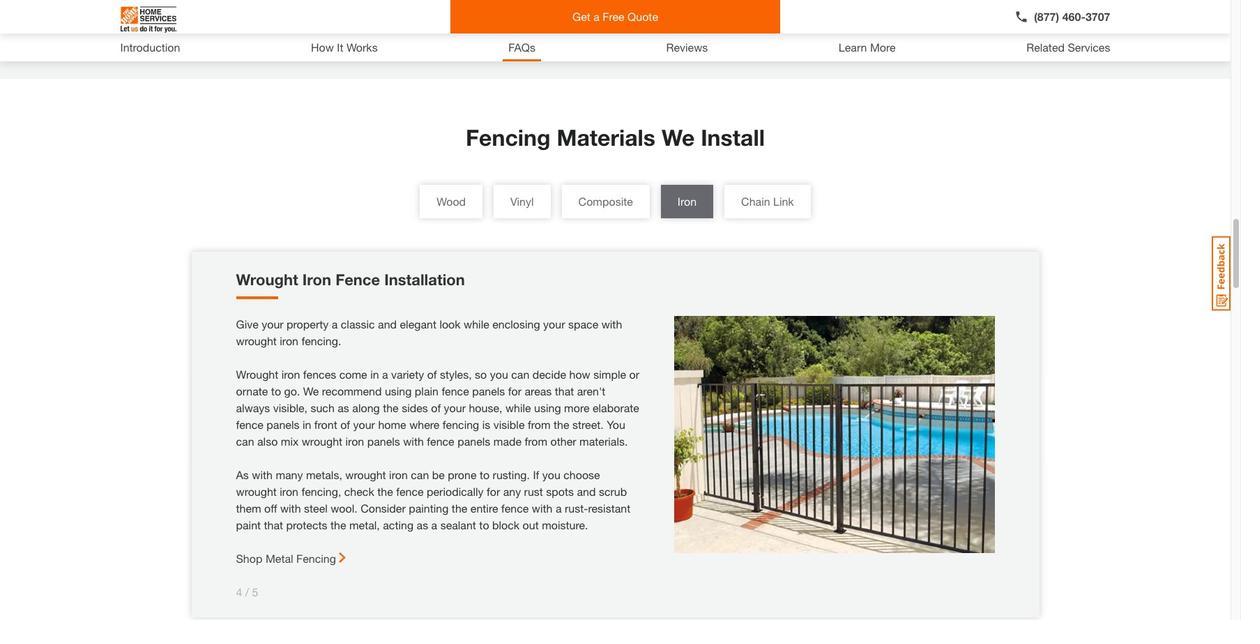 Task type: describe. For each thing, give the bounding box(es) containing it.
wrought inside wrought iron fences come in a variety of styles, so you can decide how simple or ornate to go. we recommend using plain fence panels for areas that aren't always visible, such as along the sides of your house, while using more elaborate fence panels in front of your home where fencing is visible from the street. you can also mix wrought iron panels with fence panels made from other materials.
[[302, 435, 343, 448]]

works
[[347, 40, 378, 54]]

many
[[276, 468, 303, 481]]

fencing,
[[302, 485, 341, 498]]

street.
[[573, 418, 604, 431]]

fence down always
[[236, 418, 264, 431]]

as inside wrought iron fences come in a variety of styles, so you can decide how simple or ornate to go. we recommend using plain fence panels for areas that aren't always visible, such as along the sides of your house, while using more elaborate fence panels in front of your home where fencing is visible from the street. you can also mix wrought iron panels with fence panels made from other materials.
[[338, 401, 349, 414]]

the down wool.
[[331, 518, 346, 532]]

your right give
[[262, 317, 284, 331]]

with right off
[[280, 502, 301, 515]]

steel
[[304, 502, 328, 515]]

5
[[252, 585, 259, 599]]

fencing materials we install
[[466, 124, 765, 151]]

recommend
[[322, 384, 382, 398]]

get
[[573, 10, 591, 23]]

aren't
[[578, 384, 606, 398]]

vinyl
[[511, 195, 534, 208]]

0 vertical spatial from
[[528, 418, 551, 431]]

or
[[630, 368, 640, 381]]

block
[[493, 518, 520, 532]]

1 horizontal spatial using
[[535, 401, 561, 414]]

house,
[[469, 401, 503, 414]]

variety
[[391, 368, 424, 381]]

made
[[494, 435, 522, 448]]

1 vertical spatial to
[[480, 468, 490, 481]]

elegant
[[400, 317, 437, 331]]

fence down styles,
[[442, 384, 469, 398]]

iron inside 'button'
[[678, 195, 697, 208]]

0 vertical spatial of
[[427, 368, 437, 381]]

iron up go.
[[282, 368, 300, 381]]

fencing.
[[302, 334, 341, 347]]

is
[[483, 418, 491, 431]]

materials.
[[580, 435, 628, 448]]

classic
[[341, 317, 375, 331]]

0 horizontal spatial using
[[385, 384, 412, 398]]

composite button
[[562, 185, 650, 218]]

as
[[236, 468, 249, 481]]

protects
[[286, 518, 328, 532]]

be
[[432, 468, 445, 481]]

how
[[311, 40, 334, 54]]

0 horizontal spatial iron
[[303, 271, 331, 289]]

along
[[353, 401, 380, 414]]

0 vertical spatial fencing
[[466, 124, 551, 151]]

prone
[[448, 468, 477, 481]]

check
[[345, 485, 375, 498]]

fencing
[[443, 418, 480, 431]]

home
[[378, 418, 407, 431]]

property
[[287, 317, 329, 331]]

any
[[503, 485, 521, 498]]

faqs
[[509, 40, 536, 54]]

3707
[[1086, 10, 1111, 23]]

go.
[[284, 384, 300, 398]]

ornate
[[236, 384, 268, 398]]

iron inside 'give your property a classic and elegant look while enclosing your space with wrought iron fencing.'
[[280, 334, 299, 347]]

periodically
[[427, 485, 484, 498]]

can inside as with many metals, wrought iron can be prone to rusting. if you choose wrought iron fencing, check the fence periodically for any rust spots and scrub them off with steel wool. consider painting the entire fence with a rust-resistant paint that protects the metal, acting as a sealant to block out moisture.
[[411, 468, 429, 481]]

wrought iron fence around pool image
[[674, 316, 995, 553]]

scrub
[[599, 485, 627, 498]]

that inside as with many metals, wrought iron can be prone to rusting. if you choose wrought iron fencing, check the fence periodically for any rust spots and scrub them off with steel wool. consider painting the entire fence with a rust-resistant paint that protects the metal, acting as a sealant to block out moisture.
[[264, 518, 283, 532]]

we inside wrought iron fences come in a variety of styles, so you can decide how simple or ornate to go. we recommend using plain fence panels for areas that aren't always visible, such as along the sides of your house, while using more elaborate fence panels in front of your home where fencing is visible from the street. you can also mix wrought iron panels with fence panels made from other materials.
[[303, 384, 319, 398]]

chain
[[742, 195, 771, 208]]

always
[[236, 401, 270, 414]]

shop metal fencing link
[[236, 550, 346, 567]]

space
[[569, 317, 599, 331]]

for inside wrought iron fences come in a variety of styles, so you can decide how simple or ornate to go. we recommend using plain fence panels for areas that aren't always visible, such as along the sides of your house, while using more elaborate fence panels in front of your home where fencing is visible from the street. you can also mix wrought iron panels with fence panels made from other materials.
[[508, 384, 522, 398]]

wood
[[437, 195, 466, 208]]

1 horizontal spatial in
[[371, 368, 379, 381]]

simple
[[594, 368, 627, 381]]

2 vertical spatial to
[[480, 518, 489, 532]]

moisture.
[[542, 518, 589, 532]]

more
[[564, 401, 590, 414]]

(877) 460-3707
[[1035, 10, 1111, 23]]

fence down where in the left of the page
[[427, 435, 455, 448]]

such
[[311, 401, 335, 414]]

with down the rust
[[532, 502, 553, 515]]

rusting.
[[493, 468, 530, 481]]

give
[[236, 317, 259, 331]]

vinyl button
[[494, 185, 551, 218]]

link
[[774, 195, 794, 208]]

your down the along
[[353, 418, 375, 431]]

chain link
[[742, 195, 794, 208]]

introduction
[[120, 40, 180, 54]]

with inside wrought iron fences come in a variety of styles, so you can decide how simple or ornate to go. we recommend using plain fence panels for areas that aren't always visible, such as along the sides of your house, while using more elaborate fence panels in front of your home where fencing is visible from the street. you can also mix wrought iron panels with fence panels made from other materials.
[[403, 435, 424, 448]]

with inside 'give your property a classic and elegant look while enclosing your space with wrought iron fencing.'
[[602, 317, 623, 331]]

painting
[[409, 502, 449, 515]]

a down spots
[[556, 502, 562, 515]]

wrought for wrought iron fence installation
[[236, 271, 298, 289]]

while inside 'give your property a classic and elegant look while enclosing your space with wrought iron fencing.'
[[464, 317, 490, 331]]

off
[[265, 502, 277, 515]]

more
[[871, 40, 896, 54]]

areas
[[525, 384, 552, 398]]

metals,
[[306, 468, 342, 481]]

how it works
[[311, 40, 378, 54]]

iron down the along
[[346, 435, 364, 448]]

mix
[[281, 435, 299, 448]]

shop metal fencing
[[236, 552, 336, 565]]

enclosing
[[493, 317, 541, 331]]

your up fencing
[[444, 401, 466, 414]]

the up sealant
[[452, 502, 468, 515]]

plain
[[415, 384, 439, 398]]

as inside as with many metals, wrought iron can be prone to rusting. if you choose wrought iron fencing, check the fence periodically for any rust spots and scrub them off with steel wool. consider painting the entire fence with a rust-resistant paint that protects the metal, acting as a sealant to block out moisture.
[[417, 518, 429, 532]]

composite
[[579, 195, 633, 208]]

panels down is
[[458, 435, 491, 448]]

fences
[[303, 368, 336, 381]]

services
[[1068, 40, 1111, 54]]

choose
[[564, 468, 601, 481]]

panels up house, on the left of the page
[[473, 384, 505, 398]]

fence down 'any'
[[502, 502, 529, 515]]

out
[[523, 518, 539, 532]]

how
[[570, 368, 591, 381]]

other
[[551, 435, 577, 448]]



Task type: vqa. For each thing, say whether or not it's contained in the screenshot.
RUSTING.
yes



Task type: locate. For each thing, give the bounding box(es) containing it.
4 / 5
[[236, 585, 259, 599]]

from left other at the left of page
[[525, 435, 548, 448]]

that
[[555, 384, 574, 398], [264, 518, 283, 532]]

fencing down protects on the bottom of page
[[297, 552, 336, 565]]

iron left chain
[[678, 195, 697, 208]]

your
[[262, 317, 284, 331], [544, 317, 566, 331], [444, 401, 466, 414], [353, 418, 375, 431]]

0 vertical spatial while
[[464, 317, 490, 331]]

paint
[[236, 518, 261, 532]]

1 vertical spatial can
[[236, 435, 254, 448]]

to right prone
[[480, 468, 490, 481]]

(877) 460-3707 link
[[1015, 8, 1111, 25]]

0 horizontal spatial can
[[236, 435, 254, 448]]

elaborate
[[593, 401, 640, 414]]

can up areas
[[512, 368, 530, 381]]

0 horizontal spatial and
[[378, 317, 397, 331]]

fencing up vinyl
[[466, 124, 551, 151]]

wrought iron fence installation
[[236, 271, 465, 289]]

while right the look
[[464, 317, 490, 331]]

to left go.
[[271, 384, 281, 398]]

0 vertical spatial for
[[508, 384, 522, 398]]

1 horizontal spatial we
[[662, 124, 695, 151]]

to inside wrought iron fences come in a variety of styles, so you can decide how simple or ornate to go. we recommend using plain fence panels for areas that aren't always visible, such as along the sides of your house, while using more elaborate fence panels in front of your home where fencing is visible from the street. you can also mix wrought iron panels with fence panels made from other materials.
[[271, 384, 281, 398]]

reviews
[[667, 40, 708, 54]]

visible,
[[273, 401, 308, 414]]

quote
[[628, 10, 659, 23]]

wrought up check
[[346, 468, 386, 481]]

and
[[378, 317, 397, 331], [577, 485, 596, 498]]

panels up mix
[[267, 418, 300, 431]]

where
[[410, 418, 440, 431]]

and inside as with many metals, wrought iron can be prone to rusting. if you choose wrought iron fencing, check the fence periodically for any rust spots and scrub them off with steel wool. consider painting the entire fence with a rust-resistant paint that protects the metal, acting as a sealant to block out moisture.
[[577, 485, 596, 498]]

from up other at the left of page
[[528, 418, 551, 431]]

2 horizontal spatial can
[[512, 368, 530, 381]]

0 vertical spatial wrought
[[236, 271, 298, 289]]

learn
[[839, 40, 868, 54]]

spots
[[547, 485, 574, 498]]

1 horizontal spatial you
[[543, 468, 561, 481]]

1 vertical spatial fencing
[[297, 552, 336, 565]]

them
[[236, 502, 261, 515]]

it
[[337, 40, 344, 54]]

wood button
[[420, 185, 483, 218]]

in right come
[[371, 368, 379, 381]]

you right the 'so'
[[490, 368, 509, 381]]

decide
[[533, 368, 567, 381]]

1 horizontal spatial can
[[411, 468, 429, 481]]

iron left fence
[[303, 271, 331, 289]]

learn more
[[839, 40, 896, 54]]

0 vertical spatial to
[[271, 384, 281, 398]]

0 vertical spatial and
[[378, 317, 397, 331]]

while inside wrought iron fences come in a variety of styles, so you can decide how simple or ornate to go. we recommend using plain fence panels for areas that aren't always visible, such as along the sides of your house, while using more elaborate fence panels in front of your home where fencing is visible from the street. you can also mix wrought iron panels with fence panels made from other materials.
[[506, 401, 531, 414]]

you
[[490, 368, 509, 381], [543, 468, 561, 481]]

panels down home
[[367, 435, 400, 448]]

1 horizontal spatial and
[[577, 485, 596, 498]]

with right as
[[252, 468, 273, 481]]

1 vertical spatial while
[[506, 401, 531, 414]]

2 wrought from the top
[[236, 368, 279, 381]]

from
[[528, 418, 551, 431], [525, 435, 548, 448]]

you
[[607, 418, 626, 431]]

a inside button
[[594, 10, 600, 23]]

consider
[[361, 502, 406, 515]]

1 horizontal spatial for
[[508, 384, 522, 398]]

the up consider
[[378, 485, 393, 498]]

1 horizontal spatial while
[[506, 401, 531, 414]]

a right get
[[594, 10, 600, 23]]

using down variety
[[385, 384, 412, 398]]

1 vertical spatial wrought
[[236, 368, 279, 381]]

1 wrought from the top
[[236, 271, 298, 289]]

for left 'any'
[[487, 485, 500, 498]]

while
[[464, 317, 490, 331], [506, 401, 531, 414]]

styles,
[[440, 368, 472, 381]]

and down choose
[[577, 485, 596, 498]]

wrought iron fences come in a variety of styles, so you can decide how simple or ornate to go. we recommend using plain fence panels for areas that aren't always visible, such as along the sides of your house, while using more elaborate fence panels in front of your home where fencing is visible from the street. you can also mix wrought iron panels with fence panels made from other materials.
[[236, 368, 640, 448]]

1 vertical spatial using
[[535, 401, 561, 414]]

0 vertical spatial that
[[555, 384, 574, 398]]

entire
[[471, 502, 499, 515]]

in left front
[[303, 418, 311, 431]]

with right space
[[602, 317, 623, 331]]

wrought down front
[[302, 435, 343, 448]]

of up "plain" at left
[[427, 368, 437, 381]]

0 vertical spatial you
[[490, 368, 509, 381]]

while up visible
[[506, 401, 531, 414]]

you right if
[[543, 468, 561, 481]]

460-
[[1063, 10, 1086, 23]]

look
[[440, 317, 461, 331]]

for inside as with many metals, wrought iron can be prone to rusting. if you choose wrought iron fencing, check the fence periodically for any rust spots and scrub them off with steel wool. consider painting the entire fence with a rust-resistant paint that protects the metal, acting as a sealant to block out moisture.
[[487, 485, 500, 498]]

as down painting
[[417, 518, 429, 532]]

a down painting
[[432, 518, 438, 532]]

install
[[701, 124, 765, 151]]

fencing inside shop metal fencing link
[[297, 552, 336, 565]]

1 vertical spatial for
[[487, 485, 500, 498]]

1 vertical spatial you
[[543, 468, 561, 481]]

wool.
[[331, 502, 358, 515]]

1 horizontal spatial fencing
[[466, 124, 551, 151]]

we left install
[[662, 124, 695, 151]]

come
[[340, 368, 367, 381]]

of down "plain" at left
[[431, 401, 441, 414]]

resistant
[[588, 502, 631, 515]]

a up fencing.
[[332, 317, 338, 331]]

metal
[[266, 552, 293, 565]]

that inside wrought iron fences come in a variety of styles, so you can decide how simple or ornate to go. we recommend using plain fence panels for areas that aren't always visible, such as along the sides of your house, while using more elaborate fence panels in front of your home where fencing is visible from the street. you can also mix wrought iron panels with fence panels made from other materials.
[[555, 384, 574, 398]]

your left space
[[544, 317, 566, 331]]

0 horizontal spatial fencing
[[297, 552, 336, 565]]

that up more
[[555, 384, 574, 398]]

so
[[475, 368, 487, 381]]

1 vertical spatial iron
[[303, 271, 331, 289]]

0 vertical spatial using
[[385, 384, 412, 398]]

a inside wrought iron fences come in a variety of styles, so you can decide how simple or ornate to go. we recommend using plain fence panels for areas that aren't always visible, such as along the sides of your house, while using more elaborate fence panels in front of your home where fencing is visible from the street. you can also mix wrought iron panels with fence panels made from other materials.
[[382, 368, 388, 381]]

4
[[236, 585, 242, 599]]

0 vertical spatial iron
[[678, 195, 697, 208]]

wrought up give
[[236, 271, 298, 289]]

wrought for wrought iron fences come in a variety of styles, so you can decide how simple or ornate to go. we recommend using plain fence panels for areas that aren't always visible, such as along the sides of your house, while using more elaborate fence panels in front of your home where fencing is visible from the street. you can also mix wrought iron panels with fence panels made from other materials.
[[236, 368, 279, 381]]

can left be
[[411, 468, 429, 481]]

using down areas
[[535, 401, 561, 414]]

0 vertical spatial we
[[662, 124, 695, 151]]

0 vertical spatial can
[[512, 368, 530, 381]]

wrought up ornate
[[236, 368, 279, 381]]

(877)
[[1035, 10, 1060, 23]]

0 horizontal spatial in
[[303, 418, 311, 431]]

0 horizontal spatial as
[[338, 401, 349, 414]]

also
[[257, 435, 278, 448]]

using
[[385, 384, 412, 398], [535, 401, 561, 414]]

in
[[371, 368, 379, 381], [303, 418, 311, 431]]

we down fences
[[303, 384, 319, 398]]

visible
[[494, 418, 525, 431]]

iron down property
[[280, 334, 299, 347]]

a inside 'give your property a classic and elegant look while enclosing your space with wrought iron fencing.'
[[332, 317, 338, 331]]

1 vertical spatial that
[[264, 518, 283, 532]]

get a free quote
[[573, 10, 659, 23]]

0 horizontal spatial we
[[303, 384, 319, 398]]

1 vertical spatial in
[[303, 418, 311, 431]]

chain link button
[[725, 185, 811, 218]]

1 vertical spatial we
[[303, 384, 319, 398]]

that down off
[[264, 518, 283, 532]]

feedback link image
[[1213, 236, 1231, 311]]

fence
[[336, 271, 380, 289]]

the up other at the left of page
[[554, 418, 570, 431]]

can left also at the bottom
[[236, 435, 254, 448]]

0 horizontal spatial for
[[487, 485, 500, 498]]

you inside as with many metals, wrought iron can be prone to rusting. if you choose wrought iron fencing, check the fence periodically for any rust spots and scrub them off with steel wool. consider painting the entire fence with a rust-resistant paint that protects the metal, acting as a sealant to block out moisture.
[[543, 468, 561, 481]]

wrought inside wrought iron fences come in a variety of styles, so you can decide how simple or ornate to go. we recommend using plain fence panels for areas that aren't always visible, such as along the sides of your house, while using more elaborate fence panels in front of your home where fencing is visible from the street. you can also mix wrought iron panels with fence panels made from other materials.
[[236, 368, 279, 381]]

2 vertical spatial of
[[341, 418, 350, 431]]

1 vertical spatial and
[[577, 485, 596, 498]]

shop
[[236, 552, 263, 565]]

iron
[[678, 195, 697, 208], [303, 271, 331, 289]]

installation
[[385, 271, 465, 289]]

for left areas
[[508, 384, 522, 398]]

wrought inside 'give your property a classic and elegant look while enclosing your space with wrought iron fencing.'
[[236, 334, 277, 347]]

a left variety
[[382, 368, 388, 381]]

as down the recommend
[[338, 401, 349, 414]]

2 vertical spatial can
[[411, 468, 429, 481]]

wrought down give
[[236, 334, 277, 347]]

rust
[[524, 485, 543, 498]]

0 horizontal spatial that
[[264, 518, 283, 532]]

0 horizontal spatial you
[[490, 368, 509, 381]]

0 vertical spatial as
[[338, 401, 349, 414]]

with
[[602, 317, 623, 331], [403, 435, 424, 448], [252, 468, 273, 481], [280, 502, 301, 515], [532, 502, 553, 515]]

iron up consider
[[389, 468, 408, 481]]

1 horizontal spatial that
[[555, 384, 574, 398]]

do it for you logo image
[[120, 1, 176, 38]]

1 horizontal spatial as
[[417, 518, 429, 532]]

as with many metals, wrought iron can be prone to rusting. if you choose wrought iron fencing, check the fence periodically for any rust spots and scrub them off with steel wool. consider painting the entire fence with a rust-resistant paint that protects the metal, acting as a sealant to block out moisture.
[[236, 468, 631, 532]]

we
[[662, 124, 695, 151], [303, 384, 319, 398]]

front
[[315, 418, 337, 431]]

and right classic
[[378, 317, 397, 331]]

0 horizontal spatial while
[[464, 317, 490, 331]]

and inside 'give your property a classic and elegant look while enclosing your space with wrought iron fencing.'
[[378, 317, 397, 331]]

give your property a classic and elegant look while enclosing your space with wrought iron fencing.
[[236, 317, 623, 347]]

free
[[603, 10, 625, 23]]

of right front
[[341, 418, 350, 431]]

wrought up them
[[236, 485, 277, 498]]

of
[[427, 368, 437, 381], [431, 401, 441, 414], [341, 418, 350, 431]]

with down where in the left of the page
[[403, 435, 424, 448]]

sealant
[[441, 518, 476, 532]]

1 horizontal spatial iron
[[678, 195, 697, 208]]

acting
[[383, 518, 414, 532]]

0 vertical spatial in
[[371, 368, 379, 381]]

materials
[[557, 124, 656, 151]]

for
[[508, 384, 522, 398], [487, 485, 500, 498]]

1 vertical spatial of
[[431, 401, 441, 414]]

iron down many
[[280, 485, 299, 498]]

fence up painting
[[396, 485, 424, 498]]

to down entire
[[480, 518, 489, 532]]

1 vertical spatial from
[[525, 435, 548, 448]]

you inside wrought iron fences come in a variety of styles, so you can decide how simple or ornate to go. we recommend using plain fence panels for areas that aren't always visible, such as along the sides of your house, while using more elaborate fence panels in front of your home where fencing is visible from the street. you can also mix wrought iron panels with fence panels made from other materials.
[[490, 368, 509, 381]]

get a free quote button
[[451, 0, 781, 33]]

1 vertical spatial as
[[417, 518, 429, 532]]

related services
[[1027, 40, 1111, 54]]

rust-
[[565, 502, 588, 515]]

if
[[533, 468, 540, 481]]

the up home
[[383, 401, 399, 414]]



